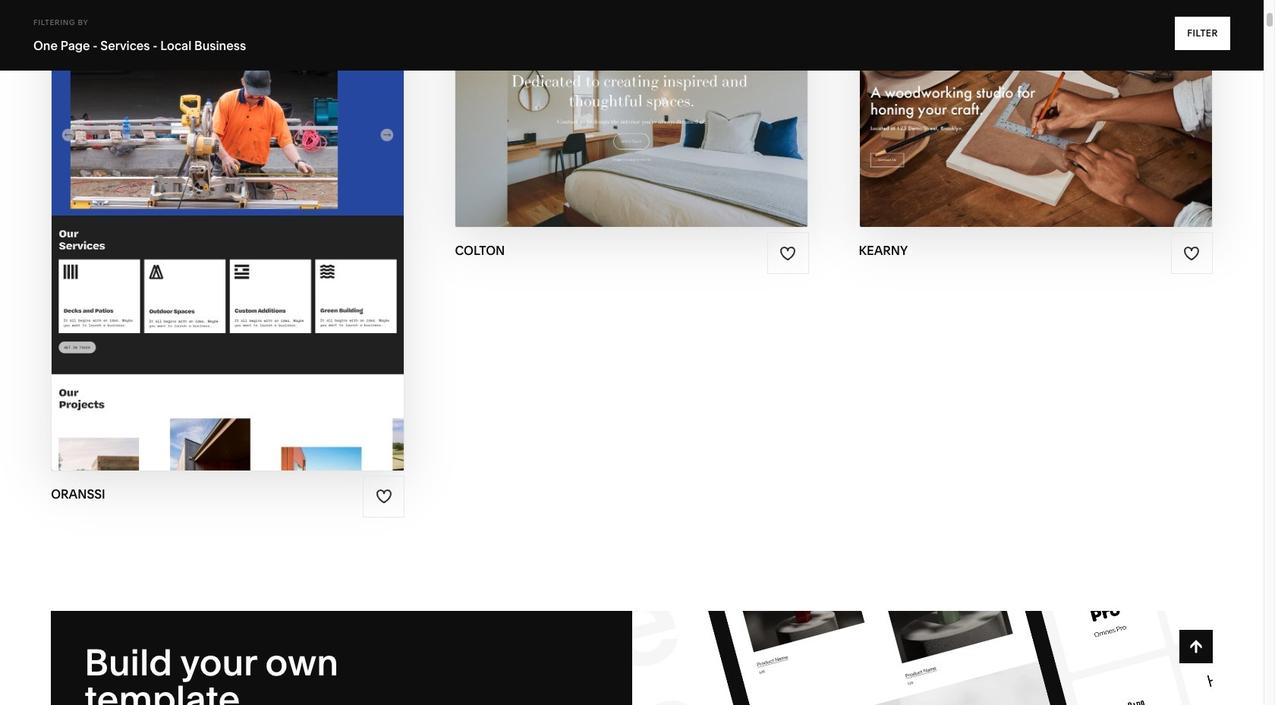 Task type: describe. For each thing, give the bounding box(es) containing it.
add oranssi to your favorites list image
[[376, 488, 393, 505]]

add colton to your favorites list image
[[780, 245, 797, 262]]

back to top image
[[1188, 639, 1205, 655]]

colton image
[[456, 1, 809, 227]]



Task type: locate. For each thing, give the bounding box(es) containing it.
kearny image
[[860, 1, 1213, 227]]

oranssi image
[[52, 1, 404, 471]]

preview of building your own template image
[[632, 611, 1213, 706]]

add kearny to your favorites list image
[[1184, 245, 1201, 262]]



Task type: vqa. For each thing, say whether or not it's contained in the screenshot.
Bell's
no



